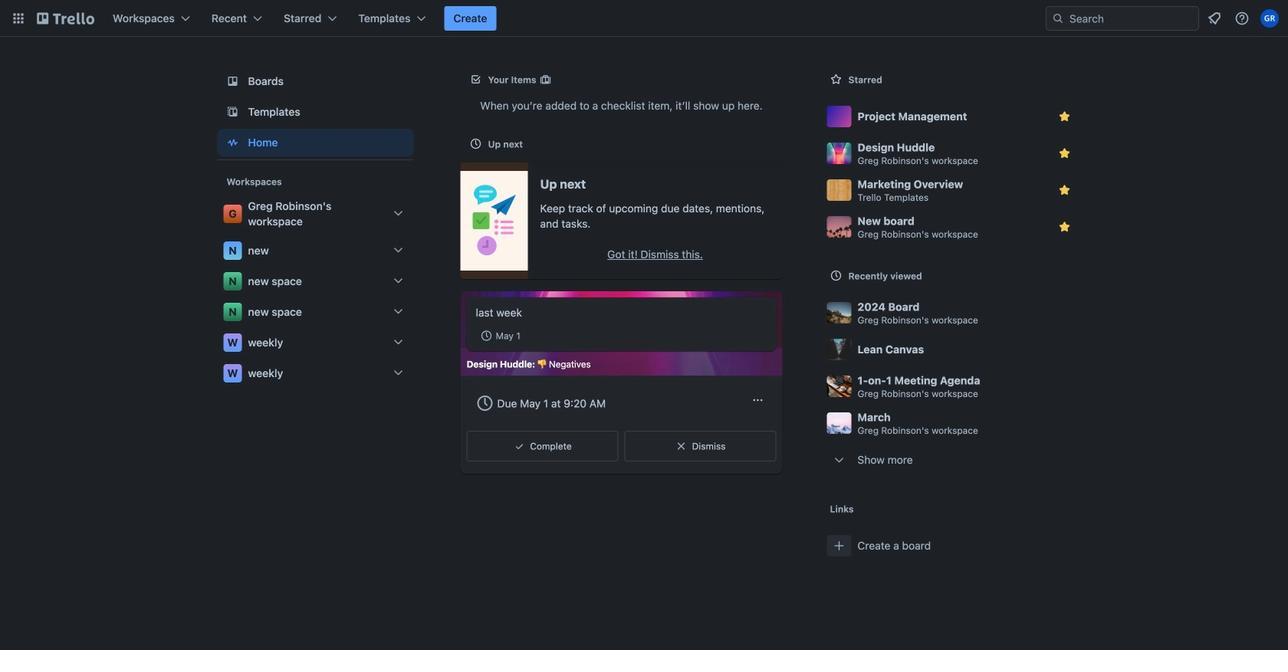 Task type: vqa. For each thing, say whether or not it's contained in the screenshot.
the template board image
yes



Task type: describe. For each thing, give the bounding box(es) containing it.
back to home image
[[37, 6, 94, 31]]

click to unstar marketing overview. it will be removed from your starred list. image
[[1057, 183, 1073, 198]]

0 notifications image
[[1206, 9, 1224, 28]]

open information menu image
[[1235, 11, 1250, 26]]

click to unstar new board. it will be removed from your starred list. image
[[1057, 219, 1073, 235]]

search image
[[1052, 12, 1065, 25]]



Task type: locate. For each thing, give the bounding box(es) containing it.
template board image
[[224, 103, 242, 121]]

home image
[[224, 133, 242, 152]]

click to unstar design huddle. it will be removed from your starred list. image
[[1057, 146, 1073, 161]]

click to unstar project management. it will be removed from your starred list. image
[[1057, 109, 1073, 124]]

primary element
[[0, 0, 1289, 37]]

greg robinson (gregrobinson96) image
[[1261, 9, 1279, 28]]

board image
[[224, 72, 242, 91]]

Search field
[[1065, 8, 1199, 29]]



